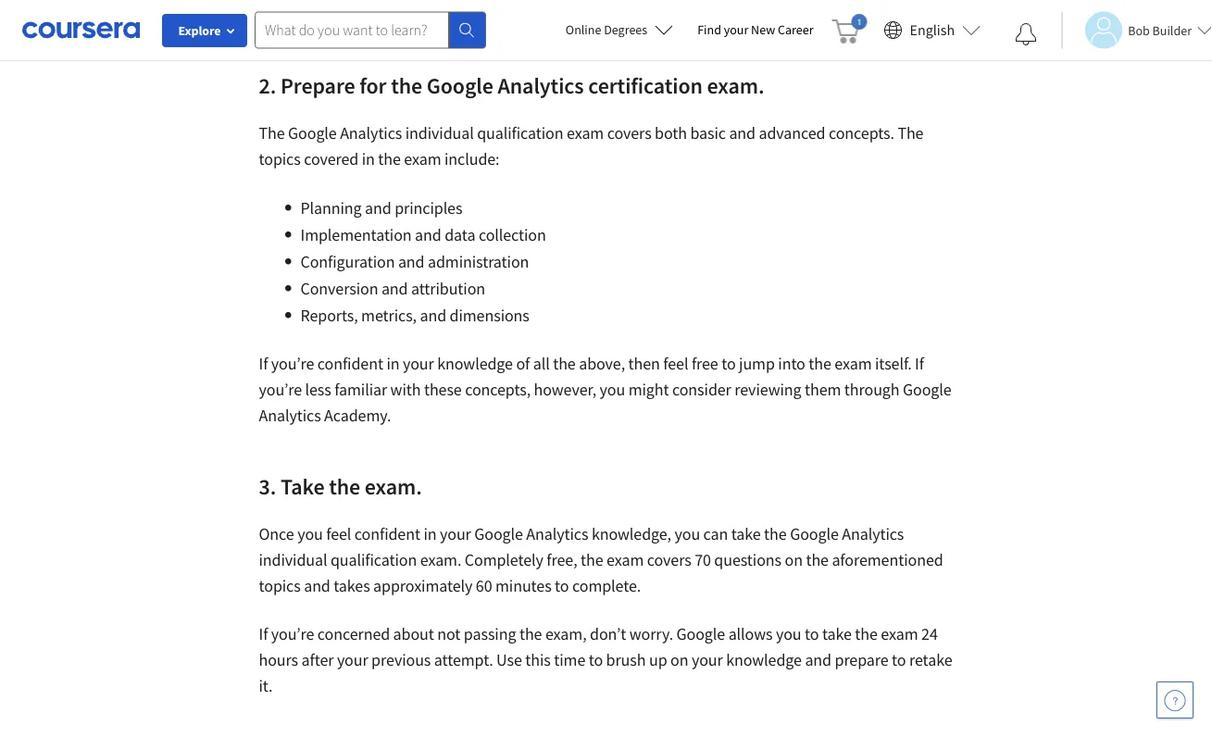 Task type: vqa. For each thing, say whether or not it's contained in the screenshot.
interested's the in
no



Task type: locate. For each thing, give the bounding box(es) containing it.
0 vertical spatial exam.
[[707, 71, 765, 99]]

academy.
[[324, 405, 391, 426]]

0 vertical spatial knowledge
[[437, 353, 513, 374]]

and right basic
[[729, 123, 756, 144]]

to inside once you feel confident in your google analytics knowledge, you can take the google analytics individual qualification exam. completely free, the exam covers 70 questions on the aforementioned topics and takes approximately 60 minutes to complete.
[[555, 576, 569, 597]]

analytics inside if you're confident in your knowledge of all the above, then feel free to jump into the exam itself. if you're less familiar with these concepts, however, you might consider reviewing them through google analytics academy.
[[259, 405, 321, 426]]

0 horizontal spatial the
[[259, 123, 285, 144]]

if for if you're concerned about not passing the exam, don't worry. google allows you to take the exam 24 hours after your previous attempt. use this time to brush up on your knowledge and prepare to retake it.
[[259, 624, 268, 645]]

confident up familiar
[[318, 353, 383, 374]]

implementation
[[301, 225, 412, 245]]

the inside the google analytics individual qualification exam covers both basic and advanced concepts. the topics covered in the exam include:
[[378, 149, 401, 170]]

google right worry.
[[677, 624, 725, 645]]

exam
[[567, 123, 604, 144], [404, 149, 441, 170], [835, 353, 872, 374], [607, 550, 644, 571], [881, 624, 918, 645]]

0 horizontal spatial qualification
[[331, 550, 417, 571]]

0 vertical spatial you're
[[271, 353, 314, 374]]

explore button
[[162, 14, 247, 47]]

2 vertical spatial exam.
[[420, 550, 462, 571]]

analytics down less
[[259, 405, 321, 426]]

your up with
[[403, 353, 434, 374]]

concerned
[[318, 624, 390, 645]]

to inside if you're confident in your knowledge of all the above, then feel free to jump into the exam itself. if you're less familiar with these concepts, however, you might consider reviewing them through google analytics academy.
[[722, 353, 736, 374]]

conversion
[[301, 278, 378, 299]]

after
[[302, 650, 334, 671]]

the up complete.
[[581, 550, 603, 571]]

you're left less
[[259, 379, 302, 400]]

1 vertical spatial topics
[[259, 576, 301, 597]]

2 vertical spatial you're
[[271, 624, 314, 645]]

1 vertical spatial take
[[822, 624, 852, 645]]

the down 2.
[[259, 123, 285, 144]]

1 horizontal spatial take
[[822, 624, 852, 645]]

if
[[259, 353, 268, 374], [915, 353, 924, 374], [259, 624, 268, 645]]

and up metrics,
[[382, 278, 408, 299]]

english
[[910, 21, 955, 39]]

in inside if you're confident in your knowledge of all the above, then feel free to jump into the exam itself. if you're less familiar with these concepts, however, you might consider reviewing them through google analytics academy.
[[387, 353, 400, 374]]

0 vertical spatial covers
[[607, 123, 652, 144]]

the up this at the bottom
[[520, 624, 542, 645]]

help center image
[[1164, 689, 1187, 711]]

approximately
[[373, 576, 473, 597]]

take
[[732, 524, 761, 545], [822, 624, 852, 645]]

2 topics from the top
[[259, 576, 301, 597]]

qualification down the 2. prepare for the google analytics certification exam.
[[477, 123, 564, 144]]

your down concerned on the left
[[337, 650, 368, 671]]

knowledge inside if you're confident in your knowledge of all the above, then feel free to jump into the exam itself. if you're less familiar with these concepts, however, you might consider reviewing them through google analytics academy.
[[437, 353, 513, 374]]

you're up less
[[271, 353, 314, 374]]

google down the itself.
[[903, 379, 952, 400]]

exam up through
[[835, 353, 872, 374]]

use
[[497, 650, 522, 671]]

qualification inside the google analytics individual qualification exam covers both basic and advanced concepts. the topics covered in the exam include:
[[477, 123, 564, 144]]

individual up the include:
[[405, 123, 474, 144]]

60
[[476, 576, 492, 597]]

metrics,
[[361, 305, 417, 326]]

worry.
[[630, 624, 673, 645]]

if inside if you're concerned about not passing the exam, don't worry. google allows you to take the exam 24 hours after your previous attempt. use this time to brush up on your knowledge and prepare to retake it.
[[259, 624, 268, 645]]

1 horizontal spatial the
[[898, 123, 924, 144]]

can
[[704, 524, 728, 545]]

1 vertical spatial you're
[[259, 379, 302, 400]]

2 the from the left
[[898, 123, 924, 144]]

1 horizontal spatial knowledge
[[726, 650, 802, 671]]

the right concepts.
[[898, 123, 924, 144]]

1 horizontal spatial on
[[785, 550, 803, 571]]

and inside the google analytics individual qualification exam covers both basic and advanced concepts. the topics covered in the exam include:
[[729, 123, 756, 144]]

1 vertical spatial in
[[387, 353, 400, 374]]

1 horizontal spatial qualification
[[477, 123, 564, 144]]

1 horizontal spatial feel
[[663, 353, 689, 374]]

0 vertical spatial take
[[732, 524, 761, 545]]

your
[[724, 21, 749, 38], [403, 353, 434, 374], [440, 524, 471, 545], [337, 650, 368, 671], [692, 650, 723, 671]]

0 horizontal spatial take
[[732, 524, 761, 545]]

concepts.
[[829, 123, 895, 144]]

exam. up basic
[[707, 71, 765, 99]]

on right questions
[[785, 550, 803, 571]]

exam,
[[545, 624, 587, 645]]

knowledge
[[437, 353, 513, 374], [726, 650, 802, 671]]

your inside if you're confident in your knowledge of all the above, then feel free to jump into the exam itself. if you're less familiar with these concepts, however, you might consider reviewing them through google analytics academy.
[[403, 353, 434, 374]]

0 vertical spatial topics
[[259, 149, 301, 170]]

you
[[600, 379, 625, 400], [297, 524, 323, 545], [675, 524, 700, 545], [776, 624, 802, 645]]

once you feel confident in your google analytics knowledge, you can take the google analytics individual qualification exam. completely free, the exam covers 70 questions on the aforementioned topics and takes approximately 60 minutes to complete.
[[259, 524, 944, 597]]

3. take the exam.
[[259, 472, 427, 500]]

feel down 3. take the exam.
[[326, 524, 351, 545]]

knowledge inside if you're concerned about not passing the exam, don't worry. google allows you to take the exam 24 hours after your previous attempt. use this time to brush up on your knowledge and prepare to retake it.
[[726, 650, 802, 671]]

covers left both
[[607, 123, 652, 144]]

individual
[[405, 123, 474, 144], [259, 550, 327, 571]]

to
[[722, 353, 736, 374], [555, 576, 569, 597], [805, 624, 819, 645], [589, 650, 603, 671], [892, 650, 906, 671]]

for
[[360, 71, 387, 99]]

and left prepare
[[805, 650, 832, 671]]

0 horizontal spatial knowledge
[[437, 353, 513, 374]]

on inside if you're concerned about not passing the exam, don't worry. google allows you to take the exam 24 hours after your previous attempt. use this time to brush up on your knowledge and prepare to retake it.
[[671, 650, 689, 671]]

1 vertical spatial covers
[[647, 550, 692, 571]]

0 vertical spatial on
[[785, 550, 803, 571]]

coursera image
[[22, 15, 140, 45]]

in inside once you feel confident in your google analytics knowledge, you can take the google analytics individual qualification exam. completely free, the exam covers 70 questions on the aforementioned topics and takes approximately 60 minutes to complete.
[[424, 524, 437, 545]]

confident up approximately
[[355, 524, 420, 545]]

take up prepare
[[822, 624, 852, 645]]

in right the covered
[[362, 149, 375, 170]]

google up the include:
[[427, 71, 493, 99]]

include:
[[445, 149, 500, 170]]

knowledge down allows
[[726, 650, 802, 671]]

topics down once
[[259, 576, 301, 597]]

in up with
[[387, 353, 400, 374]]

None search field
[[255, 12, 486, 49]]

on
[[785, 550, 803, 571], [671, 650, 689, 671]]

0 vertical spatial feel
[[663, 353, 689, 374]]

if for if you're confident in your knowledge of all the above, then feel free to jump into the exam itself. if you're less familiar with these concepts, however, you might consider reviewing them through google analytics academy.
[[259, 353, 268, 374]]

1 vertical spatial feel
[[326, 524, 351, 545]]

and inside once you feel confident in your google analytics knowledge, you can take the google analytics individual qualification exam. completely free, the exam covers 70 questions on the aforementioned topics and takes approximately 60 minutes to complete.
[[304, 576, 330, 597]]

analytics up the covered
[[340, 123, 402, 144]]

0 vertical spatial individual
[[405, 123, 474, 144]]

1 vertical spatial exam.
[[365, 472, 422, 500]]

0 horizontal spatial on
[[671, 650, 689, 671]]

the right questions
[[806, 550, 829, 571]]

you're up hours in the left bottom of the page
[[271, 624, 314, 645]]

individual inside once you feel confident in your google analytics knowledge, you can take the google analytics individual qualification exam. completely free, the exam covers 70 questions on the aforementioned topics and takes approximately 60 minutes to complete.
[[259, 550, 327, 571]]

to right free
[[722, 353, 736, 374]]

advanced
[[759, 123, 826, 144]]

them
[[805, 379, 841, 400]]

you're
[[271, 353, 314, 374], [259, 379, 302, 400], [271, 624, 314, 645]]

in up approximately
[[424, 524, 437, 545]]

your up completely
[[440, 524, 471, 545]]

qualification up takes
[[331, 550, 417, 571]]

0 vertical spatial confident
[[318, 353, 383, 374]]

if you're confident in your knowledge of all the above, then feel free to jump into the exam itself. if you're less familiar with these concepts, however, you might consider reviewing them through google analytics academy.
[[259, 353, 952, 426]]

confident
[[318, 353, 383, 374], [355, 524, 420, 545]]

time
[[554, 650, 586, 671]]

1 vertical spatial qualification
[[331, 550, 417, 571]]

you right once
[[297, 524, 323, 545]]

consider
[[672, 379, 732, 400]]

exam inside once you feel confident in your google analytics knowledge, you can take the google analytics individual qualification exam. completely free, the exam covers 70 questions on the aforementioned topics and takes approximately 60 minutes to complete.
[[607, 550, 644, 571]]

knowledge up concepts,
[[437, 353, 513, 374]]

feel
[[663, 353, 689, 374], [326, 524, 351, 545]]

exam. down academy.
[[365, 472, 422, 500]]

1 vertical spatial on
[[671, 650, 689, 671]]

might
[[629, 379, 669, 400]]

topics
[[259, 149, 301, 170], [259, 576, 301, 597]]

it.
[[259, 676, 273, 697]]

builder
[[1153, 22, 1192, 38]]

feel left free
[[663, 353, 689, 374]]

to right time
[[589, 650, 603, 671]]

0 horizontal spatial in
[[362, 149, 375, 170]]

exam. up approximately
[[420, 550, 462, 571]]

2 vertical spatial in
[[424, 524, 437, 545]]

and left takes
[[304, 576, 330, 597]]

analytics down "online"
[[498, 71, 584, 99]]

confident inside once you feel confident in your google analytics knowledge, you can take the google analytics individual qualification exam. completely free, the exam covers 70 questions on the aforementioned topics and takes approximately 60 minutes to complete.
[[355, 524, 420, 545]]

to down free,
[[555, 576, 569, 597]]

the right the covered
[[378, 149, 401, 170]]

covers left 70 at bottom
[[647, 550, 692, 571]]

covers
[[607, 123, 652, 144], [647, 550, 692, 571]]

minutes
[[496, 576, 552, 597]]

qualification
[[477, 123, 564, 144], [331, 550, 417, 571]]

in inside the google analytics individual qualification exam covers both basic and advanced concepts. the topics covered in the exam include:
[[362, 149, 375, 170]]

1 horizontal spatial individual
[[405, 123, 474, 144]]

bob builder button
[[1062, 12, 1213, 49]]

0 vertical spatial in
[[362, 149, 375, 170]]

1 vertical spatial confident
[[355, 524, 420, 545]]

you inside if you're concerned about not passing the exam, don't worry. google allows you to take the exam 24 hours after your previous attempt. use this time to brush up on your knowledge and prepare to retake it.
[[776, 624, 802, 645]]

70
[[695, 550, 711, 571]]

shopping cart: 1 item image
[[832, 14, 867, 44]]

on right up
[[671, 650, 689, 671]]

topics left the covered
[[259, 149, 301, 170]]

24
[[922, 624, 938, 645]]

exam. inside once you feel confident in your google analytics knowledge, you can take the google analytics individual qualification exam. completely free, the exam covers 70 questions on the aforementioned topics and takes approximately 60 minutes to complete.
[[420, 550, 462, 571]]

you're for if you're confident in your knowledge of all the above, then feel free to jump into the exam itself. if you're less familiar with these concepts, however, you might consider reviewing them through google analytics academy.
[[271, 353, 314, 374]]

take inside once you feel confident in your google analytics knowledge, you can take the google analytics individual qualification exam. completely free, the exam covers 70 questions on the aforementioned topics and takes approximately 60 minutes to complete.
[[732, 524, 761, 545]]

data
[[445, 225, 476, 245]]

google up the covered
[[288, 123, 337, 144]]

1 vertical spatial individual
[[259, 550, 327, 571]]

you down above,
[[600, 379, 625, 400]]

exam down certification
[[567, 123, 604, 144]]

take up questions
[[732, 524, 761, 545]]

exam down knowledge,
[[607, 550, 644, 571]]

0 horizontal spatial individual
[[259, 550, 327, 571]]

brush
[[606, 650, 646, 671]]

google up aforementioned
[[790, 524, 839, 545]]

exam left 24
[[881, 624, 918, 645]]

these
[[424, 379, 462, 400]]

1 topics from the top
[[259, 149, 301, 170]]

concepts,
[[465, 379, 531, 400]]

analytics
[[498, 71, 584, 99], [340, 123, 402, 144], [259, 405, 321, 426], [526, 524, 589, 545], [842, 524, 904, 545]]

individual down once
[[259, 550, 327, 571]]

passing
[[464, 624, 516, 645]]

prepare
[[835, 650, 889, 671]]

you right allows
[[776, 624, 802, 645]]

the right for
[[391, 71, 422, 99]]

0 horizontal spatial feel
[[326, 524, 351, 545]]

google inside if you're concerned about not passing the exam, don't worry. google allows you to take the exam 24 hours after your previous attempt. use this time to brush up on your knowledge and prepare to retake it.
[[677, 624, 725, 645]]

your right the "find"
[[724, 21, 749, 38]]

up
[[649, 650, 667, 671]]

the up them
[[809, 353, 832, 374]]

take inside if you're concerned about not passing the exam, don't worry. google allows you to take the exam 24 hours after your previous attempt. use this time to brush up on your knowledge and prepare to retake it.
[[822, 624, 852, 645]]

confident inside if you're confident in your knowledge of all the above, then feel free to jump into the exam itself. if you're less familiar with these concepts, however, you might consider reviewing them through google analytics academy.
[[318, 353, 383, 374]]

0 vertical spatial qualification
[[477, 123, 564, 144]]

principles
[[395, 198, 463, 219]]

find your new career
[[698, 21, 814, 38]]

2 horizontal spatial in
[[424, 524, 437, 545]]

aforementioned
[[832, 550, 944, 571]]

exam inside if you're concerned about not passing the exam, don't worry. google allows you to take the exam 24 hours after your previous attempt. use this time to brush up on your knowledge and prepare to retake it.
[[881, 624, 918, 645]]

you're inside if you're concerned about not passing the exam, don't worry. google allows you to take the exam 24 hours after your previous attempt. use this time to brush up on your knowledge and prepare to retake it.
[[271, 624, 314, 645]]

your inside once you feel confident in your google analytics knowledge, you can take the google analytics individual qualification exam. completely free, the exam covers 70 questions on the aforementioned topics and takes approximately 60 minutes to complete.
[[440, 524, 471, 545]]

1 horizontal spatial in
[[387, 353, 400, 374]]

1 vertical spatial knowledge
[[726, 650, 802, 671]]



Task type: describe. For each thing, give the bounding box(es) containing it.
your right up
[[692, 650, 723, 671]]

configuration
[[301, 251, 395, 272]]

on inside once you feel confident in your google analytics knowledge, you can take the google analytics individual qualification exam. completely free, the exam covers 70 questions on the aforementioned topics and takes approximately 60 minutes to complete.
[[785, 550, 803, 571]]

exam left the include:
[[404, 149, 441, 170]]

the google analytics individual qualification exam covers both basic and advanced concepts. the topics covered in the exam include:
[[259, 123, 924, 170]]

prepare
[[281, 71, 355, 99]]

1 the from the left
[[259, 123, 285, 144]]

you inside if you're confident in your knowledge of all the above, then feel free to jump into the exam itself. if you're less familiar with these concepts, however, you might consider reviewing them through google analytics academy.
[[600, 379, 625, 400]]

you're for if you're concerned about not passing the exam, don't worry. google allows you to take the exam 24 hours after your previous attempt. use this time to brush up on your knowledge and prepare to retake it.
[[271, 624, 314, 645]]

new
[[751, 21, 775, 38]]

find your new career link
[[688, 19, 823, 42]]

attempt.
[[434, 650, 493, 671]]

about
[[393, 624, 434, 645]]

reports,
[[301, 305, 358, 326]]

the up prepare
[[855, 624, 878, 645]]

dimensions
[[450, 305, 530, 326]]

analytics inside the google analytics individual qualification exam covers both basic and advanced concepts. the topics covered in the exam include:
[[340, 123, 402, 144]]

covers inside the google analytics individual qualification exam covers both basic and advanced concepts. the topics covered in the exam include:
[[607, 123, 652, 144]]

google inside if you're confident in your knowledge of all the above, then feel free to jump into the exam itself. if you're less familiar with these concepts, however, you might consider reviewing them through google analytics academy.
[[903, 379, 952, 400]]

above,
[[579, 353, 625, 374]]

explore
[[178, 22, 221, 39]]

the up questions
[[764, 524, 787, 545]]

english button
[[877, 0, 989, 60]]

individual inside the google analytics individual qualification exam covers both basic and advanced concepts. the topics covered in the exam include:
[[405, 123, 474, 144]]

planning and principles implementation and data collection configuration and administration conversion and attribution reports, metrics, and dimensions
[[301, 198, 550, 326]]

online
[[566, 21, 602, 38]]

online degrees button
[[551, 9, 688, 50]]

degrees
[[604, 21, 648, 38]]

however,
[[534, 379, 597, 400]]

show notifications image
[[1015, 23, 1038, 45]]

less
[[305, 379, 331, 400]]

allows
[[729, 624, 773, 645]]

attribution
[[411, 278, 485, 299]]

through
[[845, 379, 900, 400]]

free
[[692, 353, 718, 374]]

bob
[[1128, 22, 1150, 38]]

previous
[[372, 650, 431, 671]]

covers inside once you feel confident in your google analytics knowledge, you can take the google analytics individual qualification exam. completely free, the exam covers 70 questions on the aforementioned topics and takes approximately 60 minutes to complete.
[[647, 550, 692, 571]]

administration
[[428, 251, 529, 272]]

topics inside once you feel confident in your google analytics knowledge, you can take the google analytics individual qualification exam. completely free, the exam covers 70 questions on the aforementioned topics and takes approximately 60 minutes to complete.
[[259, 576, 301, 597]]

don't
[[590, 624, 626, 645]]

the right all at left
[[553, 353, 576, 374]]

knowledge,
[[592, 524, 672, 545]]

takes
[[334, 576, 370, 597]]

once
[[259, 524, 294, 545]]

both
[[655, 123, 687, 144]]

free,
[[547, 550, 578, 571]]

into
[[778, 353, 806, 374]]

hours
[[259, 650, 298, 671]]

completely
[[465, 550, 544, 571]]

with
[[391, 379, 421, 400]]

basic
[[690, 123, 726, 144]]

analytics up aforementioned
[[842, 524, 904, 545]]

3.
[[259, 472, 276, 500]]

jump
[[739, 353, 775, 374]]

planning
[[301, 198, 362, 219]]

google inside the google analytics individual qualification exam covers both basic and advanced concepts. the topics covered in the exam include:
[[288, 123, 337, 144]]

topics inside the google analytics individual qualification exam covers both basic and advanced concepts. the topics covered in the exam include:
[[259, 149, 301, 170]]

to left retake
[[892, 650, 906, 671]]

the right take
[[329, 472, 360, 500]]

to right allows
[[805, 624, 819, 645]]

all
[[533, 353, 550, 374]]

2.
[[259, 71, 276, 99]]

then
[[628, 353, 660, 374]]

feel inside if you're confident in your knowledge of all the above, then feel free to jump into the exam itself. if you're less familiar with these concepts, however, you might consider reviewing them through google analytics academy.
[[663, 353, 689, 374]]

complete.
[[572, 576, 641, 597]]

certification
[[588, 71, 703, 99]]

this
[[526, 650, 551, 671]]

qualification inside once you feel confident in your google analytics knowledge, you can take the google analytics individual qualification exam. completely free, the exam covers 70 questions on the aforementioned topics and takes approximately 60 minutes to complete.
[[331, 550, 417, 571]]

What do you want to learn? text field
[[255, 12, 449, 49]]

if you're concerned about not passing the exam, don't worry. google allows you to take the exam 24 hours after your previous attempt. use this time to brush up on your knowledge and prepare to retake it.
[[259, 624, 953, 697]]

retake
[[910, 650, 953, 671]]

familiar
[[335, 379, 387, 400]]

2. prepare for the google analytics certification exam.
[[259, 71, 765, 99]]

covered
[[304, 149, 359, 170]]

questions
[[714, 550, 782, 571]]

of
[[516, 353, 530, 374]]

collection
[[479, 225, 546, 245]]

you left can
[[675, 524, 700, 545]]

bob builder
[[1128, 22, 1192, 38]]

find
[[698, 21, 722, 38]]

take
[[281, 472, 325, 500]]

exam inside if you're confident in your knowledge of all the above, then feel free to jump into the exam itself. if you're less familiar with these concepts, however, you might consider reviewing them through google analytics academy.
[[835, 353, 872, 374]]

online degrees
[[566, 21, 648, 38]]

and inside if you're concerned about not passing the exam, don't worry. google allows you to take the exam 24 hours after your previous attempt. use this time to brush up on your knowledge and prepare to retake it.
[[805, 650, 832, 671]]

reviewing
[[735, 379, 802, 400]]

and down attribution
[[420, 305, 447, 326]]

and down principles
[[415, 225, 442, 245]]

itself.
[[875, 353, 912, 374]]

not
[[437, 624, 461, 645]]

career
[[778, 21, 814, 38]]

feel inside once you feel confident in your google analytics knowledge, you can take the google analytics individual qualification exam. completely free, the exam covers 70 questions on the aforementioned topics and takes approximately 60 minutes to complete.
[[326, 524, 351, 545]]

and up implementation
[[365, 198, 392, 219]]

analytics up free,
[[526, 524, 589, 545]]

and up attribution
[[398, 251, 425, 272]]

google up completely
[[474, 524, 523, 545]]



